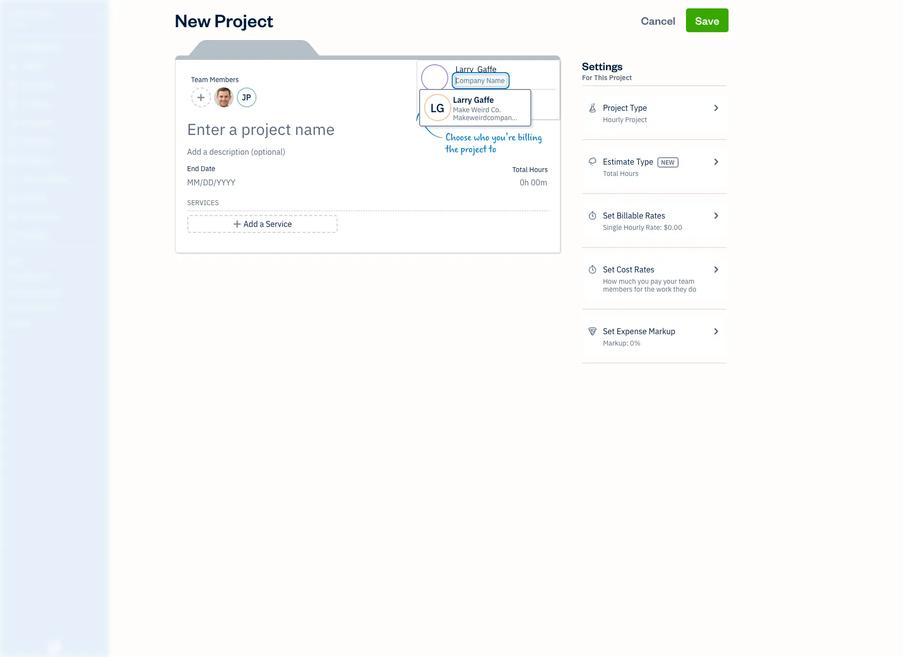 Task type: locate. For each thing, give the bounding box(es) containing it.
type left new
[[637, 157, 654, 167]]

timetracking image left cost at the top right of page
[[588, 264, 597, 275]]

set for set billable rates
[[603, 211, 615, 221]]

estimate
[[603, 157, 635, 167]]

type for estimate type
[[637, 157, 654, 167]]

make
[[453, 105, 470, 114]]

2 chevronright image from the top
[[712, 156, 721, 168]]

the right for on the right top of page
[[645, 285, 655, 294]]

choose who you're billing the project to
[[446, 132, 542, 155]]

cancel button
[[632, 8, 685, 32]]

1 vertical spatial hourly
[[624, 223, 644, 232]]

1 vertical spatial set
[[603, 265, 615, 274]]

1 chevronright image from the top
[[712, 210, 721, 222]]

total hours down estimate
[[603, 169, 639, 178]]

estimate type
[[603, 157, 654, 167]]

chevronright image
[[712, 210, 721, 222], [712, 325, 721, 337]]

rates up you
[[635, 265, 655, 274]]

apps image
[[7, 256, 106, 264]]

expense image
[[6, 137, 18, 147]]

type up hourly project
[[630, 103, 647, 113]]

billable
[[617, 211, 644, 221]]

hourly down project type
[[603, 115, 624, 124]]

new
[[175, 8, 211, 32]]

0 vertical spatial set
[[603, 211, 615, 221]]

total hours up hourly budget text field
[[513, 165, 548, 174]]

1 vertical spatial the
[[645, 285, 655, 294]]

cost
[[617, 265, 633, 274]]

choose
[[446, 132, 472, 143]]

hourly
[[603, 115, 624, 124], [624, 223, 644, 232]]

total hours
[[513, 165, 548, 174], [603, 169, 639, 178]]

1 set from the top
[[603, 211, 615, 221]]

end
[[187, 164, 199, 173]]

team
[[679, 277, 695, 286]]

1 vertical spatial timetracking image
[[588, 264, 597, 275]]

a
[[260, 219, 264, 229]]

add a service button
[[187, 215, 338, 233]]

items and services image
[[7, 288, 106, 296]]

2 chevronright image from the top
[[712, 325, 721, 337]]

$0.00
[[664, 223, 683, 232]]

pay
[[651, 277, 662, 286]]

hours down estimate type
[[620, 169, 639, 178]]

rates for set cost rates
[[635, 265, 655, 274]]

1 chevronright image from the top
[[712, 102, 721, 114]]

rate
[[646, 223, 660, 232]]

cancel
[[641, 13, 676, 27]]

set up single
[[603, 211, 615, 221]]

save button
[[687, 8, 729, 32]]

set up how
[[603, 265, 615, 274]]

makeweirdcompany@weird.co
[[453, 113, 548, 122]]

0 vertical spatial chevronright image
[[712, 102, 721, 114]]

the
[[446, 144, 459, 155], [645, 285, 655, 294]]

total up hourly budget text field
[[513, 165, 528, 174]]

chevronright image for project type
[[712, 102, 721, 114]]

weird
[[472, 105, 490, 114]]

Phone Number text field
[[471, 106, 518, 115]]

set for set expense markup
[[603, 326, 615, 336]]

rates up rate
[[645, 211, 666, 221]]

type for project type
[[630, 103, 647, 113]]

project type
[[603, 103, 647, 113]]

1 horizontal spatial total hours
[[603, 169, 639, 178]]

the down choose
[[446, 144, 459, 155]]

:
[[660, 223, 662, 232]]

3 set from the top
[[603, 326, 615, 336]]

rates for set billable rates
[[645, 211, 666, 221]]

1 vertical spatial chevronright image
[[712, 325, 721, 337]]

chevronright image
[[712, 102, 721, 114], [712, 156, 721, 168], [712, 264, 721, 275]]

0 horizontal spatial the
[[446, 144, 459, 155]]

Hourly Budget text field
[[520, 178, 548, 187]]

timetracking image for set billable rates
[[588, 210, 597, 222]]

total
[[513, 165, 528, 174], [603, 169, 619, 178]]

dashboard image
[[6, 43, 18, 53]]

chevronright image for estimate type
[[712, 156, 721, 168]]

hourly down set billable rates at the top of the page
[[624, 223, 644, 232]]

single hourly rate : $0.00
[[603, 223, 683, 232]]

timetracking image left billable on the right top of the page
[[588, 210, 597, 222]]

2 vertical spatial set
[[603, 326, 615, 336]]

plus image
[[233, 218, 242, 230]]

1 horizontal spatial hours
[[620, 169, 639, 178]]

1 horizontal spatial the
[[645, 285, 655, 294]]

chevronright image for markup
[[712, 325, 721, 337]]

expenses image
[[588, 325, 597, 337]]

Project Name text field
[[187, 119, 459, 139]]

set up markup:
[[603, 326, 615, 336]]

2 timetracking image from the top
[[588, 264, 597, 275]]

hours
[[530, 165, 548, 174], [620, 169, 639, 178]]

money image
[[6, 193, 18, 203]]

3 chevronright image from the top
[[712, 264, 721, 275]]

1 vertical spatial type
[[637, 157, 654, 167]]

chevronright image for set cost rates
[[712, 264, 721, 275]]

2 vertical spatial chevronright image
[[712, 264, 721, 275]]

chart image
[[6, 212, 18, 222]]

timetracking image
[[588, 210, 597, 222], [588, 264, 597, 275]]

set
[[603, 211, 615, 221], [603, 265, 615, 274], [603, 326, 615, 336]]

chevronright image for rates
[[712, 210, 721, 222]]

0 vertical spatial timetracking image
[[588, 210, 597, 222]]

hours up hourly budget text field
[[530, 165, 548, 174]]

total down estimate
[[603, 169, 619, 178]]

0 vertical spatial rates
[[645, 211, 666, 221]]

1 vertical spatial rates
[[635, 265, 655, 274]]

date
[[201, 164, 215, 173]]

settings for this project
[[582, 59, 632, 82]]

0 vertical spatial the
[[446, 144, 459, 155]]

1 timetracking image from the top
[[588, 210, 597, 222]]

team members
[[191, 75, 239, 84]]

type
[[630, 103, 647, 113], [637, 157, 654, 167]]

0 vertical spatial type
[[630, 103, 647, 113]]

project
[[215, 8, 274, 32], [609, 73, 632, 82], [603, 103, 628, 113], [625, 115, 647, 124]]

0 vertical spatial chevronright image
[[712, 210, 721, 222]]

1 vertical spatial chevronright image
[[712, 156, 721, 168]]

2 set from the top
[[603, 265, 615, 274]]

rates
[[645, 211, 666, 221], [635, 265, 655, 274]]

who
[[474, 132, 490, 143]]

new
[[661, 159, 675, 166]]

your
[[664, 277, 677, 286]]

markup
[[649, 326, 676, 336]]

phone image
[[456, 106, 466, 114]]



Task type: describe. For each thing, give the bounding box(es) containing it.
timetracking image for set cost rates
[[588, 264, 597, 275]]

for
[[582, 73, 593, 82]]

new project
[[175, 8, 274, 32]]

work
[[657, 285, 672, 294]]

projects image
[[588, 102, 597, 114]]

1 horizontal spatial total
[[603, 169, 619, 178]]

set for set cost rates
[[603, 265, 615, 274]]

report image
[[6, 231, 18, 241]]

team
[[191, 75, 208, 84]]

larry
[[453, 95, 472, 105]]

the inside 'how much you pay your team members for the work they do'
[[645, 285, 655, 294]]

end date
[[187, 164, 215, 173]]

jp
[[242, 92, 251, 102]]

0 horizontal spatial total
[[513, 165, 528, 174]]

project inside "settings for this project"
[[609, 73, 632, 82]]

Project Description text field
[[187, 146, 459, 158]]

bank connections image
[[7, 304, 106, 312]]

service
[[266, 219, 292, 229]]

they
[[674, 285, 687, 294]]

main element
[[0, 0, 134, 657]]

do
[[689, 285, 697, 294]]

add a service
[[244, 219, 292, 229]]

project image
[[6, 156, 18, 166]]

you
[[638, 277, 649, 286]]

markup:
[[603, 339, 629, 348]]

you're
[[492, 132, 516, 143]]

project
[[461, 144, 487, 155]]

Email Address text field
[[471, 93, 516, 102]]

invoice image
[[6, 99, 18, 109]]

set expense markup
[[603, 326, 676, 336]]

envelope image
[[456, 93, 466, 101]]

members
[[210, 75, 239, 84]]

members
[[603, 285, 633, 294]]

estimates image
[[588, 156, 597, 168]]

how much you pay your team members for the work they do
[[603, 277, 697, 294]]

add team member image
[[196, 91, 206, 103]]

0 horizontal spatial hours
[[530, 165, 548, 174]]

co.
[[491, 105, 501, 114]]

set billable rates
[[603, 211, 666, 221]]

to
[[489, 144, 497, 155]]

freshbooks image
[[46, 641, 62, 653]]

client image
[[6, 62, 18, 72]]

turtle inc owner
[[8, 9, 52, 27]]

markup: 0%
[[603, 339, 641, 348]]

inc
[[38, 9, 52, 19]]

0%
[[630, 339, 641, 348]]

estimate image
[[6, 81, 18, 91]]

settings image
[[7, 319, 106, 327]]

save
[[696, 13, 720, 27]]

much
[[619, 277, 636, 286]]

add
[[244, 219, 258, 229]]

End date in  format text field
[[187, 178, 308, 187]]

larry gaffe make weird co. makeweirdcompany@weird.co
[[453, 95, 548, 122]]

hourly project
[[603, 115, 647, 124]]

lg
[[431, 100, 445, 115]]

how
[[603, 277, 617, 286]]

gaffe
[[474, 95, 494, 105]]

expense
[[617, 326, 647, 336]]

timer image
[[6, 175, 18, 184]]

services
[[187, 198, 219, 207]]

single
[[603, 223, 622, 232]]

turtle
[[8, 9, 36, 19]]

0 vertical spatial hourly
[[603, 115, 624, 124]]

billing
[[518, 132, 542, 143]]

Last Name text field
[[478, 64, 497, 74]]

Company Name text field
[[456, 76, 506, 85]]

the inside choose who you're billing the project to
[[446, 144, 459, 155]]

0 horizontal spatial total hours
[[513, 165, 548, 174]]

settings
[[582, 59, 623, 73]]

owner
[[8, 20, 26, 27]]

payment image
[[6, 118, 18, 128]]

set cost rates
[[603, 265, 655, 274]]

for
[[635, 285, 643, 294]]

team members image
[[7, 272, 106, 280]]

this
[[594, 73, 608, 82]]

First Name text field
[[456, 64, 474, 74]]



Task type: vqa. For each thing, say whether or not it's contained in the screenshot.
Phone Number text field
yes



